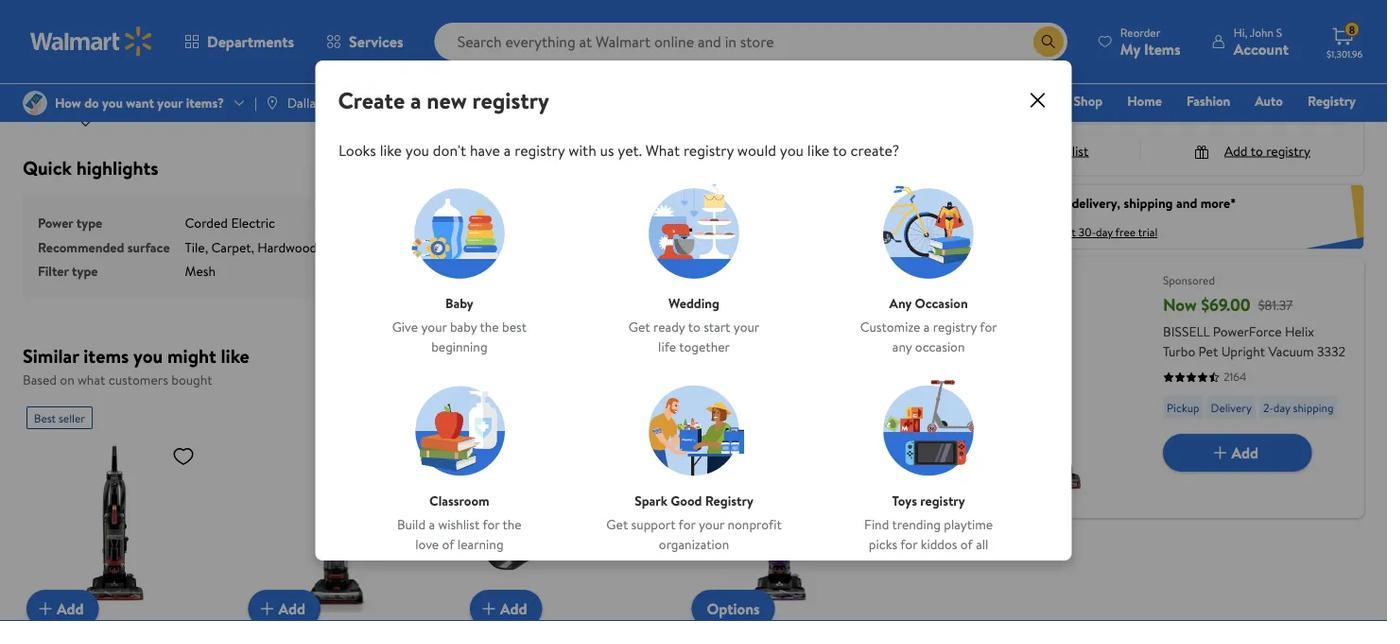 Task type: vqa. For each thing, say whether or not it's contained in the screenshot.


Task type: describe. For each thing, give the bounding box(es) containing it.
*restrictions apply
[[948, 224, 1040, 240]]

mesh
[[185, 262, 216, 280]]

dallas
[[1025, 52, 1060, 71]]

of inside classroom build a wishlist for the love of learning
[[442, 534, 454, 553]]

seller down the *restrictions apply
[[980, 276, 1006, 292]]

registry up the have
[[472, 84, 549, 116]]

any
[[889, 294, 911, 312]]

pickup for pickup
[[1167, 400, 1199, 416]]

ready
[[653, 318, 685, 336]]

corded
[[185, 214, 228, 232]]

registry right 'what'
[[683, 140, 733, 161]]

powerforce
[[1213, 322, 1282, 340]]

shipping inside banner
[[1124, 193, 1173, 212]]

type inside tile, carpet, hardwood filter type
[[72, 262, 98, 280]]

dallas, 75211 button
[[1019, 82, 1090, 100]]

registry inside spark good registry get support for your nonprofit organization
[[705, 491, 753, 509]]

options
[[707, 598, 760, 619]]

bought
[[171, 370, 212, 389]]

wedding get ready to start your life together
[[628, 294, 759, 356]]

for inside spark good registry get support for your nonprofit organization
[[678, 515, 695, 533]]

toys registry find trending playtime picks for kiddos of all ages
[[864, 491, 993, 573]]

75211
[[1060, 82, 1090, 100]]

for inside toys registry find trending playtime picks for kiddos of all ages
[[900, 534, 917, 553]]

best seller down together
[[699, 410, 750, 426]]

us
[[600, 140, 614, 161]]

love
[[415, 534, 438, 553]]

2 product group from the left
[[248, 399, 428, 621]]

all
[[975, 534, 988, 553]]

best down beginning
[[477, 410, 499, 426]]

power type
[[38, 214, 102, 232]]

looks like you don't have a registry with us yet. what registry would you like to create?
[[338, 140, 899, 161]]

toy shop link
[[1043, 91, 1111, 111]]

create a new registry dialog
[[315, 61, 1072, 621]]

based
[[23, 370, 57, 389]]

registry left the "with"
[[514, 140, 564, 161]]

and
[[1176, 193, 1197, 212]]

give
[[392, 318, 418, 336]]

h31
[[1201, 53, 1223, 71]]

cyber deals
[[523, 92, 592, 110]]

get inside wedding get ready to start your life together
[[628, 318, 650, 336]]

home link
[[1119, 91, 1170, 111]]

best seller down "on"
[[34, 410, 85, 426]]

best down 'based'
[[34, 410, 56, 426]]

life
[[658, 337, 676, 356]]

$81.37
[[1258, 296, 1293, 314]]

to inside wedding get ready to start your life together
[[687, 318, 700, 336]]

nonprofit
[[727, 515, 781, 533]]

registry inside any occasion customize a registry for any occasion
[[932, 318, 976, 336]]

a inside any occasion customize a registry for any occasion
[[923, 318, 929, 336]]

a right the have
[[503, 140, 510, 161]]

sponsored now $69.00 $81.37 bissell powerforce helix turbo pet upright vacuum 3332
[[1163, 272, 1345, 360]]

1 product group from the left
[[26, 399, 207, 621]]

best seller down beginning
[[477, 410, 528, 426]]

2164
[[1223, 369, 1246, 385]]

seller down together
[[724, 410, 750, 426]]

walmart plus image
[[948, 193, 1005, 216]]

ages
[[915, 554, 941, 573]]

registry one debit
[[1211, 92, 1356, 137]]

1 horizontal spatial bissell powerforce helix turbo pet upright vacuum 3332 image
[[947, 303, 1148, 503]]

3332
[[1317, 342, 1345, 360]]

tile,
[[185, 238, 208, 256]]

might
[[167, 342, 216, 369]]

brand
[[497, 262, 531, 280]]

organization
[[658, 534, 729, 553]]

with
[[568, 140, 596, 161]]

to left create?
[[832, 140, 846, 161]]

2-day shipping
[[1263, 400, 1334, 416]]

customers
[[108, 370, 168, 389]]

2 horizontal spatial like
[[807, 140, 829, 161]]

0 horizontal spatial bissell powerforce helix turbo pet upright vacuum 3332 image
[[26, 437, 202, 613]]

aisle h31
[[1171, 53, 1223, 71]]

bissell powerforce helix turbo rewind pet upright vacuum 3333 - image 5 of 9 image
[[32, 0, 143, 99]]

0 vertical spatial free
[[1045, 193, 1068, 212]]

for inside classroom build a wishlist for the love of learning
[[482, 515, 499, 533]]

highlights
[[76, 154, 158, 181]]

quick
[[23, 154, 72, 181]]

get inside banner
[[1020, 193, 1042, 212]]

1 horizontal spatial add to cart image
[[1209, 442, 1232, 464]]

occasion
[[915, 337, 964, 356]]

free
[[1137, 12, 1159, 28]]

beginning
[[431, 337, 487, 356]]

1 horizontal spatial free
[[1115, 224, 1136, 240]]

what
[[78, 370, 105, 389]]

like inside "similar items you might like based on what customers bought"
[[221, 342, 249, 369]]

the inside 'baby give your baby the best beginning'
[[479, 318, 498, 336]]

deals
[[560, 92, 592, 110]]

upright
[[1221, 342, 1265, 360]]

seller down best
[[502, 410, 528, 426]]

add to list
[[1030, 141, 1089, 160]]

turbo
[[1163, 342, 1195, 360]]

quick highlights
[[23, 154, 158, 181]]

similar items you might like based on what customers bought
[[23, 342, 249, 389]]

for inside any occasion customize a registry for any occasion
[[979, 318, 997, 336]]

on
[[60, 370, 74, 389]]

Walmart Site-Wide search field
[[435, 23, 1067, 61]]

3 product group from the left
[[470, 399, 650, 621]]

tile, carpet, hardwood filter type
[[38, 238, 317, 280]]

the inside classroom build a wishlist for the love of learning
[[502, 515, 521, 533]]

Search search field
[[435, 23, 1067, 61]]

get inside spark good registry get support for your nonprofit organization
[[606, 515, 628, 533]]

auto
[[1255, 92, 1283, 110]]

power
[[38, 214, 73, 232]]

pet
[[1199, 342, 1218, 360]]

1 horizontal spatial like
[[379, 140, 401, 161]]

wedding
[[668, 294, 719, 312]]

pickup from dallas supercenter |
[[948, 50, 1144, 71]]

1 vertical spatial shipping
[[1293, 400, 1334, 416]]

dirt devil multi-surface total pet bagless upright vacuum cleaner, ud76410v, new image
[[248, 437, 424, 613]]

*restrictions
[[948, 224, 1012, 240]]

helix
[[1285, 322, 1314, 340]]

what
[[645, 140, 679, 161]]

have
[[469, 140, 500, 161]]

start 30-day free trial
[[1052, 224, 1158, 240]]

fashion
[[1187, 92, 1230, 110]]



Task type: locate. For each thing, give the bounding box(es) containing it.
product group containing options
[[692, 399, 872, 621]]

$69.00
[[1201, 293, 1251, 317]]

shipping up trial
[[1124, 193, 1173, 212]]

0 vertical spatial pickup
[[948, 52, 986, 71]]

registry inside registry one debit
[[1308, 92, 1356, 110]]

toys
[[892, 491, 917, 509]]

1 vertical spatial the
[[502, 515, 521, 533]]

the left best
[[479, 318, 498, 336]]

1 horizontal spatial of
[[960, 534, 972, 553]]

best seller up occasion
[[955, 276, 1006, 292]]

close dialog image
[[1026, 89, 1049, 112]]

get free delivery, shipping and more* banner
[[932, 184, 1364, 250]]

looks
[[338, 140, 376, 161]]

best up occasion
[[955, 276, 977, 292]]

find
[[864, 515, 889, 533]]

apply
[[1014, 224, 1040, 240]]

you for have
[[405, 140, 429, 161]]

baby
[[445, 294, 473, 312]]

2 of from the left
[[960, 534, 972, 553]]

0 vertical spatial day
[[1096, 224, 1113, 240]]

0 horizontal spatial add to cart image
[[256, 598, 278, 620]]

color
[[497, 238, 529, 256]]

list
[[1072, 141, 1089, 160]]

items
[[83, 342, 129, 369]]

shipping
[[1124, 193, 1173, 212], [1293, 400, 1334, 416]]

add to cart image inside product group
[[256, 598, 278, 620]]

2 horizontal spatial you
[[779, 140, 803, 161]]

options link
[[692, 590, 775, 621]]

2-
[[1263, 400, 1273, 416]]

aisle
[[1171, 53, 1198, 71]]

black decker dustbuster quick clean cordless hand vacuum, hnvc115jb06 image
[[470, 437, 646, 613]]

your inside spark good registry get support for your nonprofit organization
[[698, 515, 724, 533]]

add to favorites list, bissell powerforce helix turbo pet upright vacuum 3332 image
[[172, 444, 195, 468]]

add to cart image
[[1209, 442, 1232, 464], [256, 598, 278, 620]]

you left don't
[[405, 140, 429, 161]]

learning
[[457, 534, 503, 553]]

spark good registry get support for your nonprofit organization
[[606, 491, 781, 553]]

your right start
[[733, 318, 759, 336]]

to up together
[[687, 318, 700, 336]]

like right looks
[[379, 140, 401, 161]]

0 horizontal spatial you
[[133, 342, 163, 369]]

1 vertical spatial type
[[72, 262, 98, 280]]

30-
[[1079, 224, 1096, 240]]

2 horizontal spatial get
[[1020, 193, 1042, 212]]

add to registry
[[1224, 141, 1310, 160]]

dallas, 75211
[[1019, 82, 1090, 100]]

0 horizontal spatial your
[[421, 318, 446, 336]]

debit
[[1242, 118, 1275, 137]]

0 horizontal spatial pickup
[[948, 52, 986, 71]]

pickup
[[948, 52, 986, 71], [1167, 400, 1199, 416]]

1 horizontal spatial get
[[628, 318, 650, 336]]

cyber deals link
[[514, 91, 601, 111]]

get free delivery, shipping and more*
[[1020, 193, 1236, 212]]

like
[[379, 140, 401, 161], [807, 140, 829, 161], [221, 342, 249, 369]]

2 add to cart image from the left
[[477, 598, 500, 620]]

weight color brand
[[497, 214, 538, 280]]

registry up nonprofit
[[705, 491, 753, 509]]

0 horizontal spatial get
[[606, 515, 628, 533]]

0 horizontal spatial the
[[479, 318, 498, 336]]

0 horizontal spatial of
[[442, 534, 454, 553]]

registry up "walmart+"
[[1308, 92, 1356, 110]]

a inside classroom build a wishlist for the love of learning
[[428, 515, 435, 533]]

shipping right 2-
[[1293, 400, 1334, 416]]

you inside "similar items you might like based on what customers bought"
[[133, 342, 163, 369]]

trending
[[892, 515, 940, 533]]

1 vertical spatial free
[[1115, 224, 1136, 240]]

1 horizontal spatial you
[[405, 140, 429, 161]]

1 vertical spatial day
[[1273, 400, 1290, 416]]

registry up playtime
[[920, 491, 965, 509]]

bissell powerforce helix bagless upright vacuum 3313u image
[[692, 437, 867, 613]]

yet.
[[617, 140, 641, 161]]

1 add to cart image from the left
[[34, 598, 57, 620]]

0 horizontal spatial like
[[221, 342, 249, 369]]

pickup left from
[[948, 52, 986, 71]]

free left trial
[[1115, 224, 1136, 240]]

any
[[892, 337, 911, 356]]

pickup left the delivery
[[1167, 400, 1199, 416]]

best
[[502, 318, 526, 336]]

0 vertical spatial shipping
[[1124, 193, 1173, 212]]

next slide for similar items you might like list image
[[849, 490, 894, 535]]

1 horizontal spatial registry
[[1308, 92, 1356, 110]]

customize
[[860, 318, 920, 336]]

registry down registry one debit
[[1266, 141, 1310, 160]]

create
[[338, 84, 405, 116]]

your right give
[[421, 318, 446, 336]]

one debit link
[[1202, 117, 1283, 138]]

0 vertical spatial add to cart image
[[1209, 442, 1232, 464]]

seller down "on"
[[59, 410, 85, 426]]

0 horizontal spatial add to cart image
[[34, 598, 57, 620]]

would
[[737, 140, 776, 161]]

of inside toys registry find trending playtime picks for kiddos of all ages
[[960, 534, 972, 553]]

get left support at the left of page
[[606, 515, 628, 533]]

day inside get free delivery, shipping and more* banner
[[1096, 224, 1113, 240]]

1 of from the left
[[442, 534, 454, 553]]

0 vertical spatial the
[[479, 318, 498, 336]]

bissell powerforce helix turbo pet upright vacuum 3332 image
[[947, 303, 1148, 503], [26, 437, 202, 613]]

0 horizontal spatial free
[[1045, 193, 1068, 212]]

add to cart image
[[34, 598, 57, 620], [477, 598, 500, 620]]

the up learning
[[502, 515, 521, 533]]

start
[[1052, 224, 1076, 240]]

free up start at the right of the page
[[1045, 193, 1068, 212]]

a up occasion on the right of page
[[923, 318, 929, 336]]

home
[[1127, 92, 1162, 110]]

hardwood
[[257, 238, 317, 256]]

$1,301.96
[[1327, 47, 1363, 60]]

add to favorites list, dirt devil multi-surface total pet bagless upright vacuum cleaner, ud76410v, new image
[[394, 444, 416, 468]]

1 horizontal spatial your
[[698, 515, 724, 533]]

a up love
[[428, 515, 435, 533]]

free
[[1045, 193, 1068, 212], [1115, 224, 1136, 240]]

type up recommended
[[76, 214, 102, 232]]

1 horizontal spatial shipping
[[1293, 400, 1334, 416]]

you for like
[[133, 342, 163, 369]]

pickup for pickup from dallas supercenter |
[[948, 52, 986, 71]]

day
[[1096, 224, 1113, 240], [1273, 400, 1290, 416]]

1 horizontal spatial day
[[1273, 400, 1290, 416]]

4 product group from the left
[[692, 399, 872, 621]]

fashion link
[[1178, 91, 1239, 111]]

1 horizontal spatial add to cart image
[[477, 598, 500, 620]]

kiddos
[[920, 534, 957, 553]]

get up apply
[[1020, 193, 1042, 212]]

1 horizontal spatial pickup
[[1167, 400, 1199, 416]]

bissell
[[1163, 322, 1210, 340]]

spark
[[634, 491, 667, 509]]

your up organization
[[698, 515, 724, 533]]

new
[[427, 84, 467, 116]]

of
[[442, 534, 454, 553], [960, 534, 972, 553]]

build
[[397, 515, 425, 533]]

picks
[[868, 534, 897, 553]]

good
[[670, 491, 702, 509]]

start
[[703, 318, 730, 336]]

electric
[[231, 214, 275, 232]]

2 horizontal spatial your
[[733, 318, 759, 336]]

0 horizontal spatial registry
[[705, 491, 753, 509]]

pickup inside pickup from dallas supercenter |
[[948, 52, 986, 71]]

dallas supercenter button
[[1025, 52, 1134, 71]]

weight
[[497, 214, 538, 232]]

1 vertical spatial add to cart image
[[256, 598, 278, 620]]

product group
[[26, 399, 207, 621], [248, 399, 428, 621], [470, 399, 650, 621], [692, 399, 872, 621]]

to left the list
[[1056, 141, 1069, 160]]

auto link
[[1246, 91, 1292, 111]]

registry up occasion on the right of page
[[932, 318, 976, 336]]

you right would
[[779, 140, 803, 161]]

1 vertical spatial pickup
[[1167, 400, 1199, 416]]

0 horizontal spatial day
[[1096, 224, 1113, 240]]

similar
[[23, 342, 79, 369]]

now
[[1163, 293, 1197, 317]]

to down the debit
[[1251, 141, 1263, 160]]

0 vertical spatial registry
[[1308, 92, 1356, 110]]

your inside 'baby give your baby the best beginning'
[[421, 318, 446, 336]]

walmart image
[[30, 26, 153, 57]]

day right the delivery
[[1273, 400, 1290, 416]]

next image image
[[78, 116, 93, 132]]

delivery,
[[1072, 193, 1120, 212]]

free button
[[1084, 0, 1212, 43]]

toy shop
[[1051, 92, 1103, 110]]

like left create?
[[807, 140, 829, 161]]

1 vertical spatial get
[[628, 318, 650, 336]]

don't
[[432, 140, 466, 161]]

baby give your baby the best beginning
[[392, 294, 526, 356]]

type down recommended
[[72, 262, 98, 280]]

best down together
[[699, 410, 721, 426]]

like right might
[[221, 342, 249, 369]]

add to registry button
[[1194, 141, 1310, 160]]

you up customers
[[133, 342, 163, 369]]

of left all
[[960, 534, 972, 553]]

get
[[1020, 193, 1042, 212], [628, 318, 650, 336], [606, 515, 628, 533]]

0 horizontal spatial shipping
[[1124, 193, 1173, 212]]

day down delivery,
[[1096, 224, 1113, 240]]

toy
[[1051, 92, 1070, 110]]

walmart+ link
[[1291, 117, 1364, 138]]

your inside wedding get ready to start your life together
[[733, 318, 759, 336]]

|
[[1141, 50, 1144, 71]]

classroom
[[429, 491, 489, 509]]

1 vertical spatial registry
[[705, 491, 753, 509]]

a left new
[[410, 84, 421, 116]]

1 horizontal spatial the
[[502, 515, 521, 533]]

registry
[[472, 84, 549, 116], [514, 140, 564, 161], [683, 140, 733, 161], [1266, 141, 1310, 160], [932, 318, 976, 336], [920, 491, 965, 509]]

get left ready
[[628, 318, 650, 336]]

vacuum
[[1268, 342, 1314, 360]]

of right love
[[442, 534, 454, 553]]

any occasion customize a registry for any occasion
[[860, 294, 997, 356]]

0 vertical spatial type
[[76, 214, 102, 232]]

2 vertical spatial get
[[606, 515, 628, 533]]

8
[[1349, 21, 1355, 38]]

add
[[1030, 141, 1053, 160], [1224, 141, 1248, 160], [1232, 442, 1259, 463], [57, 598, 84, 619], [278, 598, 305, 619], [500, 598, 527, 619]]

0 vertical spatial get
[[1020, 193, 1042, 212]]

registry inside toys registry find trending playtime picks for kiddos of all ages
[[920, 491, 965, 509]]

cyber
[[523, 92, 557, 110]]

filter
[[38, 262, 69, 280]]



